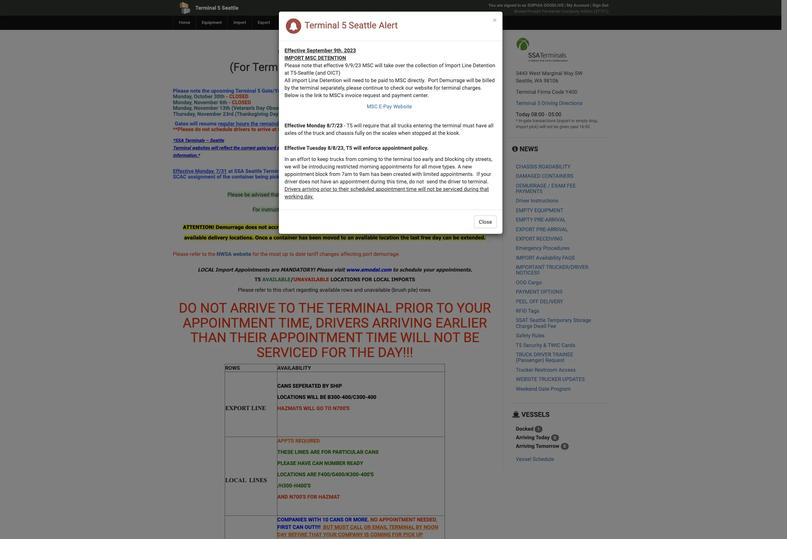 Task type: describe. For each thing, give the bounding box(es) containing it.
0 vertical spatial pre-
[[535, 217, 546, 223]]

import inside effective september 9th, 2023 import msc detention please note that effective 9/9/23 msc will take over the collection of import line detention at t5-seattle (and oict) all import line detention will need to be paid to msc directly.  port demurrage will be billed by the terminal separately, please continue to check our website for terminal charges. below is the link to msc's invoice request and payment center.
[[445, 62, 461, 68]]

will for 400/c300-
[[307, 395, 319, 401]]

1 horizontal spatial or
[[364, 525, 371, 531]]

chart inside attention! demurrage does not accrue until containers are moved into deliverable locations. please see chart below for available delivery locations. once a container has been moved to an available location the last free day can be extended.
[[449, 225, 462, 231]]

our
[[406, 85, 413, 91]]

0 horizontal spatial cans
[[278, 383, 291, 389]]

1 vertical spatial can
[[293, 525, 304, 531]]

please down the attention!
[[173, 251, 189, 257]]

1 vertical spatial from
[[346, 156, 357, 162]]

1 horizontal spatial lines
[[295, 450, 309, 456]]

2 reflect from the left
[[443, 145, 456, 151]]

terminal up all
[[253, 61, 296, 74]]

- right day)
[[282, 111, 284, 117]]

effective for effective tuesday 8/8/23, t5 will enforce appointment policy.
[[285, 145, 305, 151]]

2 vertical spatial export
[[225, 406, 250, 412]]

effective for effective monday 8/7/23
[[285, 123, 305, 129]]

/h300-h400's
[[278, 484, 311, 490]]

take
[[384, 62, 394, 68]]

send
[[427, 179, 438, 185]]

the inside please note the upcoming terminal 5 gate/yard schedule. monday, october 30th - closed monday, november 6th - closed monday, november 13th (veteran's day observed) - thursday, november 23rd (thanksgiving day) -
[[202, 88, 210, 94]]

weekend inside chassis roadability damaged containers demurrage / exam fee payments driver instructions empty equipment empty pre-arrival export pre-arrival export receiving emergency procedures import availability faqs important trucker/driver notices!! oog cargo payment options peel off delivery rfid tags ssat seattle temporary storage charge dwell fee safety rules t5 security & twic cards truck driver trainee (passenger) request trucker restroom access website trucker updates weekend gate program
[[516, 386, 538, 392]]

terminal up september
[[305, 20, 339, 31]]

will down 'june'
[[302, 200, 309, 206]]

your inside 'in an effort to keep trucks from comimg to the terminal too early and blocking city streets, we will be introducing restricted morning appointments for all move types. a new appointment block from 7am to 9am has been created with limited appointments.  if your driver does not have an appointment during this time, do not  send the driver to terminal. drivers arriving prior to their scheduled appointment time will not be serviced during that working day.'
[[481, 171, 491, 177]]

does inside 'in an effort to keep trucks from comimg to the terminal too early and blocking city streets, we will be introducing restricted morning appointments for all move types. a new appointment block from 7am to 9am has been created with limited appointments.  if your driver does not have an appointment during this time, do not  send the driver to terminal. drivers arriving prior to their scheduled appointment time will not be serviced during that working day.'
[[299, 179, 310, 185]]

the right if
[[486, 168, 493, 174]]

1 vertical spatial moved
[[323, 235, 340, 241]]

as inside *ssa terminals – seattle terminal websites will reflect the current gate/yard schedules. please do not rely on information from outside parties as they may not reflect the most up to date information.*
[[410, 145, 415, 151]]

will right "time"
[[418, 186, 426, 192]]

import inside chassis roadability damaged containers demurrage / exam fee payments driver instructions empty equipment empty pre-arrival export pre-arrival export receiving emergency procedures import availability faqs important trucker/driver notices!! oog cargo payment options peel off delivery rfid tags ssat seattle temporary storage charge dwell fee safety rules t5 security & twic cards truck driver trainee (passenger) request trucker restroom access website trucker updates weekend gate program
[[516, 255, 535, 261]]

been inside 'in an effort to keep trucks from comimg to the terminal too early and blocking city streets, we will be introducing restricted morning appointments for all move types. a new appointment block from 7am to 9am has been created with limited appointments.  if your driver does not have an appointment during this time, do not  send the driver to terminal. drivers arriving prior to their scheduled appointment time will not be serviced during that working day.'
[[381, 171, 392, 177]]

as inside you are signed in as sophia goodlive | my account | sign out broker/freight forwarder company admin (57721)
[[522, 3, 527, 8]]

terminal inside - t5 will require that all trucks entering the terminal must have all axles of the truck and chassis fully on the scales when stopped at the kiosk.
[[442, 123, 462, 129]]

emergency procedures link
[[516, 246, 570, 252]]

1 horizontal spatial must
[[335, 525, 349, 531]]

can
[[443, 235, 452, 241]]

june
[[305, 192, 317, 198]]

0 horizontal spatial the
[[299, 301, 324, 317]]

2 map from the left
[[417, 61, 439, 74]]

1 empty from the top
[[516, 208, 533, 214]]

will left enforce
[[354, 145, 362, 151]]

that inside weekend gate guidelines please be advised that beginning june 3, 2023 t5 will be open for a fee based weekend gate. this will not affect container free time. for instructions on participation please refer to the weekend gate link .
[[271, 192, 280, 198]]

home
[[179, 20, 190, 25]]

be left advised
[[244, 192, 250, 198]]

refer for please refer to the nwsa website for the most up to date tariff changes affecting port demurrage.
[[190, 251, 201, 257]]

1 vertical spatial an
[[333, 179, 339, 185]]

drivers
[[234, 127, 250, 133]]

that inside effective september 9th, 2023 import msc detention please note that effective 9/9/23 msc will take over the collection of import line detention at t5-seattle (and oict) all import line detention will need to be paid to msc directly.  port demurrage will be billed by the terminal separately, please continue to check our website for terminal charges. below is the link to msc's invoice request and payment center.
[[313, 62, 322, 68]]

the down require
[[373, 130, 381, 136]]

the down the (thanksgiving
[[251, 121, 258, 127]]

0 vertical spatial not
[[200, 301, 227, 317]]

closed up (veteran's
[[229, 94, 249, 100]]

0 horizontal spatial up
[[282, 251, 288, 257]]

/h300-
[[278, 484, 294, 490]]

the right by
[[291, 85, 299, 91]]

up.
[[287, 174, 294, 180]]

1 vertical spatial locations.
[[230, 235, 254, 241]]

and inside 'in an effort to keep trucks from comimg to the terminal too early and blocking city streets, we will be introducing restricted morning appointments for all move types. a new appointment block from 7am to 9am has been created with limited appointments.  if your driver does not have an appointment during this time, do not  send the driver to terminal. drivers arriving prior to their scheduled appointment time will not be serviced during that working day.'
[[435, 156, 444, 162]]

5 for terminal 5 seattle
[[218, 5, 221, 11]]

rfid tag link link
[[295, 174, 329, 180]]

particular
[[333, 450, 364, 456]]

time
[[366, 330, 397, 346]]

transactions
[[533, 119, 556, 123]]

out!!!!
[[305, 525, 321, 531]]

for up the appointments
[[253, 251, 259, 257]]

for inside effective september 9th, 2023 import msc detention please note that effective 9/9/23 msc will take over the collection of import line detention at t5-seattle (and oict) all import line detention will need to be paid to msc directly.  port demurrage will be billed by the terminal separately, please continue to check our website for terminal charges. below is the link to msc's invoice request and payment center.
[[434, 85, 441, 91]]

effort
[[297, 156, 310, 162]]

more.
[[353, 518, 369, 524]]

all
[[288, 168, 297, 174]]

t5 inside welcome to terminal 5 (for terminal map click here, t5 yard map )
[[376, 61, 389, 74]]

unless
[[322, 121, 337, 127]]

1 reflect from the left
[[219, 145, 232, 151]]

scheduled
[[351, 186, 374, 192]]

export pre-arrival link
[[516, 227, 568, 233]]

in inside you are signed in as sophia goodlive | my account | sign out broker/freight forwarder company admin (57721)
[[518, 3, 521, 8]]

1 vertical spatial pre-
[[537, 227, 548, 233]]

1 horizontal spatial during
[[464, 186, 479, 192]]

must inside at ssa seattle terminals all trucks must have their license plate and rfid tag properly paired in emodal to the scac assignment of the container being picked up.
[[316, 168, 330, 174]]

equipment
[[202, 20, 222, 25]]

the left kiosk.
[[438, 130, 446, 136]]

- down below
[[292, 105, 294, 111]]

terminal inside do not arrive to the terminal prior to your appointment time, drivers arriving earlier than their appointment time will not be serviced for the day!!!
[[327, 301, 392, 317]]

require
[[363, 123, 379, 129]]

effective monday 8/7/23
[[285, 123, 343, 129]]

effective tuesday 8/8/23, t5 will enforce appointment policy.
[[285, 145, 430, 151]]

h400's
[[294, 484, 311, 490]]

noted.
[[363, 121, 378, 127]]

license
[[356, 168, 373, 174]]

is
[[300, 92, 304, 98]]

current
[[241, 145, 255, 151]]

below
[[285, 92, 299, 98]]

not down send
[[427, 186, 435, 192]]

will left take
[[375, 62, 383, 68]]

peel
[[516, 299, 528, 305]]

0 vertical spatial detention
[[473, 62, 496, 68]]

2 horizontal spatial msc
[[395, 77, 406, 83]]

be down effort
[[302, 164, 307, 170]]

the right over
[[407, 62, 414, 68]]

0 horizontal spatial detention
[[320, 77, 342, 83]]

to inside weekend gate guidelines please be advised that beginning june 3, 2023 t5 will be open for a fee based weekend gate. this will not affect container free time. for instructions on participation please refer to the weekend gate link .
[[357, 207, 362, 213]]

please inside *ssa terminals – seattle terminal websites will reflect the current gate/yard schedules. please do not rely on information from outside parties as they may not reflect the most up to date information.*
[[300, 145, 314, 151]]

your inside do not arrive to the terminal prior to your appointment time, drivers arriving earlier than their appointment time will not be serviced for the day!!!
[[457, 301, 491, 317]]

november down october
[[194, 105, 218, 111]]

0 vertical spatial link
[[318, 174, 327, 180]]

effective for effective september 9th, 2023 import msc detention please note that effective 9/9/23 msc will take over the collection of import line detention at t5-seattle (and oict) all import line detention will need to be paid to msc directly.  port demurrage will be billed by the terminal separately, please continue to check our website for terminal charges. below is the link to msc's invoice request and payment center.
[[285, 48, 305, 53]]

locations are f400/g400/k300-400's
[[278, 472, 374, 478]]

terminal up the 9/9/23
[[340, 48, 383, 61]]

0 horizontal spatial from
[[329, 171, 341, 177]]

on inside *ssa terminals – seattle terminal websites will reflect the current gate/yard schedules. please do not rely on information from outside parties as they may not reflect the most up to date information.*
[[337, 145, 342, 151]]

arrive
[[230, 301, 275, 317]]

effective for effective monday, 7/31
[[173, 168, 194, 174]]

earlier
[[436, 316, 487, 331]]

schedule inside local import appointments are mandatory! please visit www.emodal.com to schedule your appointments. t5 available / unavailable locations for local imports
[[400, 267, 422, 273]]

do inside gates will resume regular hours the remainder of those weeks unless otherwise noted. **please do not schedule drivers to arrive at the terminals prior to gate opening at 8:00 am!**
[[195, 127, 201, 133]]

not right may
[[435, 145, 442, 151]]

hazmats will go to n700's
[[278, 406, 350, 412]]

at inside effective september 9th, 2023 import msc detention please note that effective 9/9/23 msc will take over the collection of import line detention at t5-seattle (and oict) all import line detention will need to be paid to msc directly.  port demurrage will be billed by the terminal separately, please continue to check our website for terminal charges. below is the link to msc's invoice request and payment center.
[[285, 70, 289, 76]]

in-
[[519, 119, 524, 123]]

0 vertical spatial export
[[516, 227, 535, 233]]

does inside attention! demurrage does not accrue until containers are moved into deliverable locations. please see chart below for available delivery locations. once a container has been moved to an available location the last free day can be extended.
[[245, 225, 257, 231]]

on inside weekend gate guidelines please be advised that beginning june 3, 2023 t5 will be open for a fee based weekend gate. this will not affect container free time. for instructions on participation please refer to the weekend gate link .
[[290, 207, 296, 213]]

schedule inside gates will resume regular hours the remainder of those weeks unless otherwise noted. **please do not schedule drivers to arrive at the terminals prior to gate opening at 8:00 am!**
[[211, 127, 232, 133]]

the right entering
[[434, 123, 441, 129]]

0 horizontal spatial available
[[184, 235, 207, 241]]

empty
[[576, 119, 588, 123]]

storage
[[573, 318, 591, 324]]

for left pick at the bottom right
[[392, 533, 402, 539]]

the up blocking at the right top of page
[[457, 145, 464, 151]]

2 horizontal spatial all
[[488, 123, 494, 129]]

tuesday
[[307, 145, 326, 151]]

export
[[258, 20, 270, 25]]

the left terminals
[[278, 127, 286, 133]]

otherwise
[[339, 121, 362, 127]]

0 horizontal spatial be
[[320, 395, 326, 401]]

1 driver from the left
[[285, 179, 298, 185]]

the left current
[[233, 145, 240, 151]]

will inside gates will resume regular hours the remainder of those weeks unless otherwise noted. **please do not schedule drivers to arrive at the terminals prior to gate opening at 8:00 am!**
[[190, 121, 198, 127]]

containers
[[542, 173, 574, 179]]

0 vertical spatial moved
[[337, 225, 354, 231]]

0 horizontal spatial most
[[269, 251, 281, 257]]

5 inside please note the upcoming terminal 5 gate/yard schedule. monday, october 30th - closed monday, november 6th - closed monday, november 13th (veteran's day observed) - thursday, november 23rd (thanksgiving day) -
[[258, 88, 261, 94]]

2 horizontal spatial to
[[437, 301, 454, 317]]

temporary
[[547, 318, 572, 324]]

this inside 'in an effort to keep trucks from comimg to the terminal too early and blocking city streets, we will be introducing restricted morning appointments for all move types. a new appointment block from 7am to 9am has been created with limited appointments.  if your driver does not have an appointment during this time, do not  send the driver to terminal. drivers arriving prior to their scheduled appointment time will not be serviced during that working day.'
[[387, 179, 395, 185]]

the left ssa
[[223, 174, 230, 180]]

container inside attention! demurrage does not accrue until containers are moved into deliverable locations. please see chart below for available delivery locations. once a container has been moved to an available location the last free day can be extended.
[[274, 235, 298, 241]]

/ inside local import appointments are mandatory! please visit www.emodal.com to schedule your appointments. t5 available / unavailable locations for local imports
[[291, 277, 294, 283]]

1 horizontal spatial import
[[234, 20, 246, 25]]

1 horizontal spatial available
[[320, 287, 340, 293]]

1 horizontal spatial 0
[[564, 444, 566, 450]]

1 vertical spatial are
[[307, 472, 317, 478]]

1 vertical spatial msc
[[363, 62, 374, 68]]

import link
[[228, 16, 252, 30]]

rely
[[329, 145, 336, 151]]

will down guidelines
[[344, 192, 351, 198]]

0 vertical spatial can
[[312, 461, 323, 467]]

1 vertical spatial your
[[323, 533, 337, 539]]

container inside weekend gate guidelines please be advised that beginning june 3, 2023 t5 will be open for a fee based weekend gate. this will not affect container free time. for instructions on participation please refer to the weekend gate link .
[[334, 200, 356, 206]]

2 horizontal spatial available
[[355, 235, 378, 241]]

terminal 5 seattle image
[[516, 37, 568, 62]]

has inside attention! demurrage does not accrue until containers are moved into deliverable locations. please see chart below for available delivery locations. once a container has been moved to an available location the last free day can be extended.
[[299, 235, 308, 241]]

will left need
[[343, 77, 351, 83]]

terminal up equipment
[[195, 5, 216, 11]]

trucks inside - t5 will require that all trucks entering the terminal must have all axles of the truck and chassis fully on the scales when stopped at the kiosk.
[[398, 123, 412, 129]]

the inside attention! demurrage does not accrue until containers are moved into deliverable locations. please see chart below for available delivery locations. once a container has been moved to an available location the last free day can be extended.
[[401, 235, 409, 241]]

upcoming
[[211, 88, 234, 94]]

will up charges.
[[467, 77, 474, 83]]

the up appointments on the top
[[385, 156, 392, 162]]

will inside - t5 will require that all trucks entering the terminal must have all axles of the truck and chassis fully on the scales when stopped at the kiosk.
[[354, 123, 362, 129]]

truck
[[313, 130, 325, 136]]

400's
[[361, 472, 374, 478]]

in an effort to keep trucks from comimg to the terminal too early and blocking city streets, we will be introducing restricted morning appointments for all move types. a new appointment block from 7am to 9am has been created with limited appointments.  if your driver does not have an appointment during this time, do not  send the driver to terminal. drivers arriving prior to their scheduled appointment time will not be serviced during that working day.
[[285, 156, 493, 200]]

seattle left alert at the top
[[349, 20, 377, 31]]

1 horizontal spatial n700's
[[333, 406, 350, 412]]

access
[[559, 367, 576, 373]]

weeks
[[306, 121, 321, 127]]

fee
[[548, 324, 556, 330]]

1 | from the left
[[565, 3, 566, 8]]

5 inside welcome to terminal 5 (for terminal map click here, t5 yard map )
[[386, 48, 392, 61]]

/ inside chassis roadability damaged containers demurrage / exam fee payments driver instructions empty equipment empty pre-arrival export pre-arrival export receiving emergency procedures import availability faqs important trucker/driver notices!! oog cargo payment options peel off delivery rfid tags ssat seattle temporary storage charge dwell fee safety rules t5 security & twic cards truck driver trainee (passenger) request trucker restroom access website trucker updates weekend gate program
[[548, 183, 550, 189]]

than
[[190, 330, 227, 346]]

1 vertical spatial export
[[516, 236, 535, 242]]

deliverable
[[366, 225, 394, 231]]

be down send
[[436, 186, 442, 192]]

account
[[574, 3, 590, 8]]

driver
[[516, 198, 530, 204]]

be inside attention! demurrage does not accrue until containers are moved into deliverable locations. please see chart below for available delivery locations. once a container has been moved to an available location the last free day can be extended.
[[453, 235, 459, 241]]

axles
[[285, 130, 297, 136]]

0 vertical spatial an
[[290, 156, 296, 162]]

has inside 'in an effort to keep trucks from comimg to the terminal too early and blocking city streets, we will be introducing restricted morning appointments for all move types. a new appointment block from 7am to 9am has been created with limited appointments.  if your driver does not have an appointment during this time, do not  send the driver to terminal. drivers arriving prior to their scheduled appointment time will not be serviced during that working day.'
[[371, 171, 380, 177]]

gate inside chassis roadability damaged containers demurrage / exam fee payments driver instructions empty equipment empty pre-arrival export pre-arrival export receiving emergency procedures import availability faqs important trucker/driver notices!! oog cargo payment options peel off delivery rfid tags ssat seattle temporary storage charge dwell fee safety rules t5 security & twic cards truck driver trainee (passenger) request trucker restroom access website trucker updates weekend gate program
[[539, 386, 550, 392]]

0 horizontal spatial all
[[391, 123, 396, 129]]

1 vertical spatial arrival
[[548, 227, 568, 233]]

2 empty from the top
[[516, 217, 533, 223]]

1 vertical spatial terminal
[[388, 525, 415, 531]]

1 horizontal spatial the
[[349, 345, 375, 361]]

1 vertical spatial n700's
[[289, 495, 306, 501]]

time.
[[368, 200, 380, 206]]

t5 right 8/8/23,
[[346, 145, 352, 151]]

trainee
[[553, 352, 574, 358]]

today inside docked 1 arriving today 0 arriving tomorrow 0
[[536, 435, 550, 441]]

free inside weekend gate guidelines please be advised that beginning june 3, 2023 t5 will be open for a fee based weekend gate. this will not affect container free time. for instructions on participation please refer to the weekend gate link .
[[358, 200, 367, 206]]

seattle up import link
[[222, 5, 239, 11]]

trucker
[[516, 367, 534, 373]]

this
[[290, 200, 300, 206]]

0 horizontal spatial lines
[[249, 478, 267, 484]]

the right send
[[439, 179, 447, 185]]

visit
[[334, 267, 345, 273]]

be up charges.
[[476, 77, 481, 83]]

3,
[[318, 192, 322, 198]]

seattle inside chassis roadability damaged containers demurrage / exam fee payments driver instructions empty equipment empty pre-arrival export pre-arrival export receiving emergency procedures import availability faqs important trucker/driver notices!! oog cargo payment options peel off delivery rfid tags ssat seattle temporary storage charge dwell fee safety rules t5 security & twic cards truck driver trainee (passenger) request trucker restroom access website trucker updates weekend gate program
[[530, 318, 546, 324]]

1 arriving from the top
[[516, 435, 535, 441]]

closed up the (thanksgiving
[[232, 99, 251, 105]]

broker/freight
[[515, 9, 541, 14]]

terminal down seattle,
[[516, 89, 536, 95]]

t5 inside chassis roadability damaged containers demurrage / exam fee payments driver instructions empty equipment empty pre-arrival export pre-arrival export receiving emergency procedures import availability faqs important trucker/driver notices!! oog cargo payment options peel off delivery rfid tags ssat seattle temporary storage charge dwell fee safety rules t5 security & twic cards truck driver trainee (passenger) request trucker restroom access website trucker updates weekend gate program
[[516, 343, 522, 349]]

delivery
[[208, 235, 228, 241]]

- right 6th
[[229, 99, 231, 105]]

check
[[391, 85, 404, 91]]

their inside at ssa seattle terminals all trucks must have their license plate and rfid tag properly paired in emodal to the scac assignment of the container being picked up.
[[344, 168, 355, 174]]

here,
[[349, 61, 373, 74]]

the down effective monday 8/7/23
[[304, 130, 312, 136]]

please
[[278, 461, 296, 467]]

demurrage inside effective september 9th, 2023 import msc detention please note that effective 9/9/23 msc will take over the collection of import line detention at t5-seattle (and oict) all import line detention will need to be paid to msc directly.  port demurrage will be billed by the terminal separately, please continue to check our website for terminal charges. below is the link to msc's invoice request and payment center.
[[440, 77, 465, 83]]

b300-
[[328, 395, 342, 401]]

affect
[[320, 200, 333, 206]]

a inside attention! demurrage does not accrue until containers are moved into deliverable locations. please see chart below for available delivery locations. once a container has been moved to an available location the last free day can be extended.
[[269, 235, 272, 241]]

demurrage inside attention! demurrage does not accrue until containers are moved into deliverable locations. please see chart below for available delivery locations. once a container has been moved to an available location the last free day can be extended.
[[216, 225, 244, 231]]

export receiving link
[[516, 236, 563, 242]]

locations will be b300-400/c300-400
[[278, 395, 377, 401]]

1 vertical spatial line
[[309, 77, 318, 83]]

demurrage / exam fee payments link
[[516, 183, 576, 195]]

unavailable
[[294, 277, 329, 283]]

prior inside gates will resume regular hours the remainder of those weeks unless otherwise noted. **please do not schedule drivers to arrive at the terminals prior to gate opening at 8:00 am!**
[[310, 127, 322, 133]]

sw
[[575, 70, 583, 76]]

please up arrive at the bottom
[[238, 287, 254, 293]]

emodal
[[461, 168, 479, 174]]

please inside weekend gate guidelines please be advised that beginning june 3, 2023 t5 will be open for a fee based weekend gate. this will not affect container free time. for instructions on participation please refer to the weekend gate link .
[[328, 207, 344, 213]]

locations inside local import appointments are mandatory! please visit www.emodal.com to schedule your appointments. t5 available / unavailable locations for local imports
[[331, 277, 361, 283]]

0 vertical spatial are
[[310, 450, 320, 456]]

please inside local import appointments are mandatory! please visit www.emodal.com to schedule your appointments. t5 available / unavailable locations for local imports
[[317, 267, 333, 273]]

the inside weekend gate guidelines please be advised that beginning june 3, 2023 t5 will be open for a fee based weekend gate. this will not affect container free time. for instructions on participation please refer to the weekend gate link .
[[363, 207, 370, 213]]

note inside effective september 9th, 2023 import msc detention please note that effective 9/9/23 msc will take over the collection of import line detention at t5-seattle (and oict) all import line detention will need to be paid to msc directly.  port demurrage will be billed by the terminal separately, please continue to check our website for terminal charges. below is the link to msc's invoice request and payment center.
[[302, 62, 312, 68]]

0 horizontal spatial msc
[[305, 55, 317, 61]]

terminal up is at the top left of page
[[300, 85, 319, 91]]

terminal up 08:00
[[516, 100, 536, 106]]

**please
[[173, 127, 194, 133]]

the left the nwsa
[[208, 251, 215, 257]]

to inside welcome to terminal 5 (for terminal map click here, t5 yard map )
[[327, 48, 337, 61]]

0 vertical spatial local
[[198, 267, 214, 273]]

companies with 10 cans or more. no appointment needed ,
[[278, 518, 437, 524]]

required
[[296, 439, 320, 445]]

2023 inside effective september 9th, 2023 import msc detention please note that effective 9/9/23 msc will take over the collection of import line detention at t5-seattle (and oict) all import line detention will need to be paid to msc directly.  port demurrage will be billed by the terminal separately, please continue to check our website for terminal charges. below is the link to msc's invoice request and payment center.
[[344, 48, 356, 53]]

refer for please refer to this chart regarding available rows and unavailable (brush pile) rows.
[[255, 287, 266, 293]]

for down h400's
[[308, 495, 317, 501]]

off
[[530, 299, 539, 305]]

and right rows in the left bottom of the page
[[354, 287, 363, 293]]

please refer to the nwsa website for the most up to date tariff changes affecting port demurrage.
[[173, 251, 400, 257]]

0 horizontal spatial date
[[296, 251, 306, 257]]

2 vertical spatial cans
[[330, 518, 344, 524]]

1 map from the left
[[299, 61, 321, 74]]

0 vertical spatial locations.
[[395, 225, 420, 231]]

way
[[564, 70, 574, 76]]

1 vertical spatial chart
[[283, 287, 295, 293]]

not inside attention! demurrage does not accrue until containers are moved into deliverable locations. please see chart below for available delivery locations. once a container has been moved to an available location the last free day can be extended.
[[259, 225, 267, 231]]

continue
[[363, 85, 383, 91]]

5 for terminal 5 driving directions
[[538, 100, 541, 106]]

of inside at ssa seattle terminals all trucks must have their license plate and rfid tag properly paired in emodal to the scac assignment of the container being picked up.
[[217, 174, 222, 180]]

firms
[[538, 89, 551, 95]]

for up please have can number ready
[[322, 450, 331, 456]]

companies
[[278, 518, 307, 524]]

directions
[[559, 100, 583, 106]]

outside
[[379, 145, 394, 151]]

hazmats
[[278, 406, 302, 412]]

0 horizontal spatial during
[[371, 179, 386, 185]]

be up continue
[[371, 77, 377, 83]]

locations for will
[[278, 395, 306, 401]]

websites
[[192, 145, 210, 151]]

please inside weekend gate guidelines please be advised that beginning june 3, 2023 t5 will be open for a fee based weekend gate. this will not affect container free time. for instructions on participation please refer to the weekend gate link .
[[228, 192, 243, 198]]

today inside today                                                                                                                                                                                                                                                                                                                                                                                                                                                                                                                                                                                                                                                                                                           08:00 - 05:00 * in-gate transactions (export or empty drop, import pick) will not be given past 16:00
[[516, 111, 530, 117]]

0 vertical spatial arrival
[[546, 217, 566, 223]]

will right we
[[293, 164, 300, 170]]

needed
[[417, 518, 436, 524]]



Task type: locate. For each thing, give the bounding box(es) containing it.
0 horizontal spatial trucks
[[330, 156, 344, 162]]

1 vertical spatial have
[[332, 168, 343, 174]]

the left 30th
[[202, 88, 210, 94]]

be inside today                                                                                                                                                                                                                                                                                                                                                                                                                                                                                                                                                                                                                                                                                                           08:00 - 05:00 * in-gate transactions (export or empty drop, import pick) will not be given past 16:00
[[554, 125, 559, 129]]

trucks
[[298, 168, 315, 174]]

prior inside 'in an effort to keep trucks from comimg to the terminal too early and blocking city streets, we will be introducing restricted morning appointments for all move types. a new appointment block from 7am to 9am has been created with limited appointments.  if your driver does not have an appointment during this time, do not  send the driver to terminal. drivers arriving prior to their scheduled appointment time will not be serviced during that working day.'
[[321, 186, 332, 192]]

company
[[338, 533, 363, 539]]

no
[[371, 518, 378, 524]]

export left the "line"
[[225, 406, 250, 412]]

and up pay
[[382, 92, 391, 98]]

(export
[[557, 119, 570, 123]]

all right must
[[488, 123, 494, 129]]

on inside - t5 will require that all trucks entering the terminal must have all axles of the truck and chassis fully on the scales when stopped at the kiosk.
[[366, 130, 372, 136]]

will inside today                                                                                                                                                                                                                                                                                                                                                                                                                                                                                                                                                                                                                                                                                                           08:00 - 05:00 * in-gate transactions (export or empty drop, import pick) will not be given past 16:00
[[540, 125, 546, 129]]

is
[[364, 533, 369, 539]]

to for n700's
[[325, 406, 332, 412]]

seattle inside *ssa terminals – seattle terminal websites will reflect the current gate/yard schedules. please do not rely on information from outside parties as they may not reflect the most up to date information.*
[[210, 138, 224, 143]]

import
[[292, 77, 307, 83], [516, 125, 529, 129]]

1 vertical spatial gate
[[329, 127, 339, 133]]

0 vertical spatial /
[[548, 183, 550, 189]]

1 vertical spatial most
[[269, 251, 281, 257]]

vessel schedule link
[[516, 457, 554, 463]]

types.
[[443, 164, 457, 170]]

0 vertical spatial be
[[464, 330, 480, 346]]

date
[[487, 145, 496, 151], [296, 251, 306, 257]]

request
[[546, 358, 565, 364]]

effective september 9th, 2023 import msc detention please note that effective 9/9/23 msc will take over the collection of import line detention at t5-seattle (and oict) all import line detention will need to be paid to msc directly.  port demurrage will be billed by the terminal separately, please continue to check our website for terminal charges. below is the link to msc's invoice request and payment center.
[[285, 48, 496, 98]]

security
[[524, 343, 542, 349]]

0 horizontal spatial by
[[323, 383, 329, 389]]

arrival down equipment
[[546, 217, 566, 223]]

this
[[387, 179, 395, 185], [273, 287, 282, 293]]

been down appointments on the top
[[381, 171, 392, 177]]

(for
[[230, 61, 250, 74]]

please inside effective september 9th, 2023 import msc detention please note that effective 9/9/23 msc will take over the collection of import line detention at t5-seattle (and oict) all import line detention will need to be paid to msc directly.  port demurrage will be billed by the terminal separately, please continue to check our website for terminal charges. below is the link to msc's invoice request and payment center.
[[347, 85, 362, 91]]

up inside *ssa terminals – seattle terminal websites will reflect the current gate/yard schedules. please do not rely on information from outside parties as they may not reflect the most up to date information.*
[[476, 145, 481, 151]]

or
[[345, 518, 352, 524], [364, 525, 371, 531]]

note inside please note the upcoming terminal 5 gate/yard schedule. monday, october 30th - closed monday, november 6th - closed monday, november 13th (veteran's day observed) - thursday, november 23rd (thanksgiving day) -
[[190, 88, 201, 94]]

seattle
[[222, 5, 239, 11], [349, 20, 377, 31], [298, 70, 314, 76], [210, 138, 224, 143], [246, 168, 262, 174], [530, 318, 546, 324]]

up up the mandatory!
[[282, 251, 288, 257]]

prior
[[395, 301, 434, 317]]

schedule down 23rd
[[211, 127, 232, 133]]

email
[[372, 525, 388, 531]]

1 vertical spatial demurrage
[[216, 225, 244, 231]]

not up the arriving
[[312, 179, 319, 185]]

0 horizontal spatial chart
[[283, 287, 295, 293]]

lines up have
[[295, 450, 309, 456]]

to for the
[[278, 301, 296, 317]]

trucks down 8/8/23,
[[330, 156, 344, 162]]

by inside by noon day before
[[416, 525, 423, 531]]

t5 inside local import appointments are mandatory! please visit www.emodal.com to schedule your appointments. t5 available / unavailable locations for local imports
[[255, 277, 261, 283]]

at right arrive
[[272, 127, 277, 133]]

website inside effective september 9th, 2023 import msc detention please note that effective 9/9/23 msc will take over the collection of import line detention at t5-seattle (and oict) all import line detention will need to be paid to msc directly.  port demurrage will be billed by the terminal separately, please continue to check our website for terminal charges. below is the link to msc's invoice request and payment center.
[[415, 85, 433, 91]]

detention up separately, on the top
[[320, 77, 342, 83]]

- inside today                                                                                                                                                                                                                                                                                                                                                                                                                                                                                                                                                                                                                                                                                                           08:00 - 05:00 * in-gate transactions (export or empty drop, import pick) will not be given past 16:00
[[546, 111, 547, 117]]

monday,
[[173, 94, 193, 100], [173, 99, 193, 105], [173, 105, 193, 111], [195, 168, 215, 174]]

1 vertical spatial free
[[421, 235, 431, 241]]

2 | from the left
[[591, 3, 592, 8]]

0 vertical spatial have
[[476, 123, 487, 129]]

weekend gate guidelines please be advised that beginning june 3, 2023 t5 will be open for a fee based weekend gate. this will not affect container free time. for instructions on participation please refer to the weekend gate link .
[[228, 185, 443, 213]]

1 vertical spatial note
[[190, 88, 201, 94]]

0 horizontal spatial gate
[[329, 127, 339, 133]]

in left new
[[455, 168, 460, 174]]

rfid inside at ssa seattle terminals all trucks must have their license plate and rfid tag properly paired in emodal to the scac assignment of the container being picked up.
[[397, 168, 408, 174]]

properly
[[419, 168, 438, 174]]

1 horizontal spatial weekend
[[516, 386, 538, 392]]

400/c300-
[[342, 395, 368, 401]]

msc's
[[329, 92, 344, 98]]

emergency
[[516, 246, 542, 252]]

0 vertical spatial a
[[381, 192, 383, 198]]

are inside attention! demurrage does not accrue until containers are moved into deliverable locations. please see chart below for available delivery locations. once a container has been moved to an available location the last free day can be extended.
[[327, 225, 335, 231]]

for inside local import appointments are mandatory! please visit www.emodal.com to schedule your appointments. t5 available / unavailable locations for local imports
[[362, 277, 372, 283]]

2 horizontal spatial import
[[445, 62, 461, 68]]

rfid inside chassis roadability damaged containers demurrage / exam fee payments driver instructions empty equipment empty pre-arrival export pre-arrival export receiving emergency procedures import availability faqs important trucker/driver notices!! oog cargo payment options peel off delivery rfid tags ssat seattle temporary storage charge dwell fee safety rules t5 security & twic cards truck driver trainee (passenger) request trucker restroom access website trucker updates weekend gate program
[[516, 308, 527, 314]]

0 vertical spatial must
[[316, 168, 330, 174]]

cans up 400's
[[365, 450, 379, 456]]

at left 8:00
[[361, 127, 365, 133]]

1 horizontal spatial trucks
[[398, 123, 412, 129]]

exam
[[552, 183, 566, 189]]

arrival up receiving on the top right of page
[[548, 227, 568, 233]]

on
[[366, 130, 372, 136], [337, 145, 342, 151], [290, 207, 296, 213]]

terminal 5 driving directions
[[516, 100, 583, 106]]

1 horizontal spatial cans
[[330, 518, 344, 524]]

1 vertical spatial terminals
[[263, 168, 287, 174]]

refer down available
[[255, 287, 266, 293]]

will for n700's
[[304, 406, 315, 412]]

tag
[[410, 168, 417, 174]]

2 horizontal spatial rfid
[[516, 308, 527, 314]]

weekend
[[301, 185, 325, 191]]

import up t5-
[[285, 55, 304, 61]]

0 horizontal spatial rfid
[[295, 174, 306, 180]]

locations for are
[[278, 472, 306, 478]]

call
[[350, 525, 363, 531]]

1 vertical spatial detention
[[320, 77, 342, 83]]

please up effort
[[300, 145, 314, 151]]

a left the fee
[[381, 192, 383, 198]]

- right 30th
[[226, 94, 228, 100]]

1 horizontal spatial not
[[434, 330, 460, 346]]

available down into on the top of the page
[[355, 235, 378, 241]]

at inside at ssa seattle terminals all trucks must have their license plate and rfid tag properly paired in emodal to the scac assignment of the container being picked up.
[[228, 168, 233, 174]]

terminals inside at ssa seattle terminals all trucks must have their license plate and rfid tag properly paired in emodal to the scac assignment of the container being picked up.
[[263, 168, 287, 174]]

west
[[529, 70, 541, 76]]

reflect left current
[[219, 145, 232, 151]]

seattle right –
[[210, 138, 224, 143]]

payment
[[392, 92, 412, 98]]

have inside 'in an effort to keep trucks from comimg to the terminal too early and blocking city streets, we will be introducing restricted morning appointments for all move types. a new appointment block from 7am to 9am has been created with limited appointments.  if your driver does not have an appointment during this time, do not  send the driver to terminal. drivers arriving prior to their scheduled appointment time will not be serviced during that working day.'
[[321, 179, 332, 185]]

0 horizontal spatial please
[[328, 207, 344, 213]]

98106
[[544, 78, 559, 84]]

terminal inside *ssa terminals – seattle terminal websites will reflect the current gate/yard schedules. please do not rely on information from outside parties as they may not reflect the most up to date information.*
[[173, 145, 191, 151]]

1 horizontal spatial local
[[374, 277, 390, 283]]

terminal inside 'in an effort to keep trucks from comimg to the terminal too early and blocking city streets, we will be introducing restricted morning appointments for all move types. a new appointment block from 7am to 9am has been created with limited appointments.  if your driver does not have an appointment during this time, do not  send the driver to terminal. drivers arriving prior to their scheduled appointment time will not be serviced during that working day.'
[[393, 156, 412, 162]]

f400/g400/k300-
[[318, 472, 361, 478]]

0 horizontal spatial been
[[309, 235, 321, 241]]

ship image
[[512, 412, 520, 419]]

entering
[[414, 123, 433, 129]]

to inside local import appointments are mandatory! please visit www.emodal.com to schedule your appointments. t5 available / unavailable locations for local imports
[[393, 267, 398, 273]]

of inside effective september 9th, 2023 import msc detention please note that effective 9/9/23 msc will take over the collection of import line detention at t5-seattle (and oict) all import line detention will need to be paid to msc directly.  port demurrage will be billed by the terminal separately, please continue to check our website for terminal charges. below is the link to msc's invoice request and payment center.
[[439, 62, 444, 68]]

1 vertical spatial empty
[[516, 217, 533, 223]]

weekend gate program link
[[516, 386, 571, 392]]

important
[[516, 265, 545, 271]]

2023
[[344, 48, 356, 53], [323, 192, 335, 198]]

2 vertical spatial locations
[[278, 472, 306, 478]]

arriving
[[302, 186, 320, 192]]

arriving up vessel
[[516, 443, 535, 449]]

not
[[200, 301, 227, 317], [434, 330, 460, 346]]

1 horizontal spatial today
[[536, 435, 550, 441]]

are down have
[[307, 472, 317, 478]]

gate
[[394, 207, 405, 213], [539, 386, 550, 392]]

0 vertical spatial the
[[299, 301, 324, 317]]

payments
[[516, 189, 543, 195]]

1 vertical spatial not
[[434, 330, 460, 346]]

do up "time"
[[409, 179, 415, 185]]

will inside *ssa terminals – seattle terminal websites will reflect the current gate/yard schedules. please do not rely on information from outside parties as they may not reflect the most up to date information.*
[[211, 145, 218, 151]]

free inside attention! demurrage does not accrue until containers are moved into deliverable locations. please see chart below for available delivery locations. once a container has been moved to an available location the last free day can be extended.
[[421, 235, 431, 241]]

import down the nwsa
[[216, 267, 233, 273]]

moved up changes at the top left
[[323, 235, 340, 241]]

that inside - t5 will require that all trucks entering the terminal must have all axles of the truck and chassis fully on the scales when stopped at the kiosk.
[[381, 123, 390, 129]]

terminal up pick at the bottom right
[[388, 525, 415, 531]]

not up participation
[[311, 200, 318, 206]]

1 vertical spatial cans
[[365, 450, 379, 456]]

yard
[[392, 61, 414, 74]]

container down 'until'
[[274, 235, 298, 241]]

2 driver from the left
[[448, 179, 461, 185]]

invoice
[[345, 92, 362, 98]]

0 vertical spatial do
[[195, 127, 201, 133]]

seattle inside effective september 9th, 2023 import msc detention please note that effective 9/9/23 msc will take over the collection of import line detention at t5-seattle (and oict) all import line detention will need to be paid to msc directly.  port demurrage will be billed by the terminal separately, please continue to check our website for terminal charges. below is the link to msc's invoice request and payment center.
[[298, 70, 314, 76]]

weekend down website
[[516, 386, 538, 392]]

2 arriving from the top
[[516, 443, 535, 449]]

please inside attention! demurrage does not accrue until containers are moved into deliverable locations. please see chart below for available delivery locations. once a container has been moved to an available location the last free day can be extended.
[[421, 225, 437, 231]]

at inside - t5 will require that all trucks entering the terminal must have all axles of the truck and chassis fully on the scales when stopped at the kiosk.
[[432, 130, 437, 136]]

5 left gate/yard
[[258, 88, 261, 94]]

1 vertical spatial refer
[[190, 251, 201, 257]]

1 horizontal spatial /
[[548, 183, 550, 189]]

most up city
[[465, 145, 475, 151]]

rfid up time,
[[397, 168, 408, 174]]

import inside effective september 9th, 2023 import msc detention please note that effective 9/9/23 msc will take over the collection of import line detention at t5-seattle (and oict) all import line detention will need to be paid to msc directly.  port demurrage will be billed by the terminal separately, please continue to check our website for terminal charges. below is the link to msc's invoice request and payment center.
[[285, 55, 304, 61]]

scac
[[173, 174, 187, 180]]

payment options link
[[516, 289, 563, 295]]

0 vertical spatial 0
[[554, 436, 557, 441]]

1 vertical spatial has
[[299, 235, 308, 241]]

to inside attention! demurrage does not accrue until containers are moved into deliverable locations. please see chart below for available delivery locations. once a container has been moved to an available location the last free day can be extended.
[[341, 235, 346, 241]]

1 horizontal spatial rfid
[[397, 168, 408, 174]]

ready
[[347, 461, 363, 467]]

1 vertical spatial 2023
[[323, 192, 335, 198]]

0 vertical spatial line
[[462, 62, 472, 68]]

terminal up appointments on the top
[[393, 156, 412, 162]]

are right you
[[497, 3, 503, 8]]

/ left exam
[[548, 183, 550, 189]]

november left 6th
[[194, 99, 218, 105]]

link inside weekend gate guidelines please be advised that beginning june 3, 2023 t5 will be open for a fee based weekend gate. this will not affect container free time. for instructions on participation please refer to the weekend gate link .
[[406, 207, 416, 213]]

0 vertical spatial date
[[487, 145, 496, 151]]

rules
[[532, 333, 545, 339]]

trucks up when
[[398, 123, 412, 129]]

- up 'transactions'
[[546, 111, 547, 117]]

pre-
[[535, 217, 546, 223], [537, 227, 548, 233]]

be down guidelines
[[353, 192, 358, 198]]

import inside today                                                                                                                                                                                                                                                                                                                                                                                                                                                                                                                                                                                                                                                                                                           08:00 - 05:00 * in-gate transactions (export or empty drop, import pick) will not be given past 16:00
[[516, 125, 529, 129]]

1 vertical spatial website
[[233, 251, 251, 257]]

this left time,
[[387, 179, 395, 185]]

terminals down in
[[263, 168, 287, 174]]

rfid right up.
[[295, 174, 306, 180]]

detention up billed
[[473, 62, 496, 68]]

arriving down docked
[[516, 435, 535, 441]]

the down time. at the left top of the page
[[363, 207, 370, 213]]

chart right see
[[449, 225, 462, 231]]

not up –
[[202, 127, 210, 133]]

not inside today                                                                                                                                                                                                                                                                                                                                                                                                                                                                                                                                                                                                                                                                                                           08:00 - 05:00 * in-gate transactions (export or empty drop, import pick) will not be given past 16:00
[[547, 125, 553, 129]]

and up 'move'
[[435, 156, 444, 162]]

- t5 will require that all trucks entering the terminal must have all axles of the truck and chassis fully on the scales when stopped at the kiosk.
[[285, 123, 494, 136]]

these
[[278, 450, 294, 456]]

to right prior
[[437, 301, 454, 317]]

have right must
[[476, 123, 487, 129]]

chart down available
[[283, 287, 295, 293]]

0 horizontal spatial weekend
[[372, 207, 393, 213]]

not left rely
[[321, 145, 327, 151]]

5 for terminal 5 seattle alert
[[342, 20, 347, 31]]

your inside local import appointments are mandatory! please visit www.emodal.com to schedule your appointments. t5 available / unavailable locations for local imports
[[423, 267, 435, 273]]

their inside 'in an effort to keep trucks from comimg to the terminal too early and blocking city streets, we will be introducing restricted morning appointments for all move types. a new appointment block from 7am to 9am has been created with limited appointments.  if your driver does not have an appointment during this time, do not  send the driver to terminal. drivers arriving prior to their scheduled appointment time will not be serviced during that working day.'
[[339, 186, 349, 192]]

terminals inside *ssa terminals – seattle terminal websites will reflect the current gate/yard schedules. please do not rely on information from outside parties as they may not reflect the most up to date information.*
[[185, 138, 205, 143]]

refer up into on the top of the page
[[345, 207, 356, 213]]

to inside at ssa seattle terminals all trucks must have their license plate and rfid tag properly paired in emodal to the scac assignment of the container being picked up.
[[480, 168, 485, 174]]

for inside 'in an effort to keep trucks from comimg to the terminal too early and blocking city streets, we will be introducing restricted morning appointments for all move types. a new appointment block from 7am to 9am has been created with limited appointments.  if your driver does not have an appointment during this time, do not  send the driver to terminal. drivers arriving prior to their scheduled appointment time will not be serviced during that working day.'
[[414, 164, 421, 170]]

moved
[[337, 225, 354, 231], [323, 235, 340, 241]]

not inside weekend gate guidelines please be advised that beginning june 3, 2023 t5 will be open for a fee based weekend gate. this will not affect container free time. for instructions on participation please refer to the weekend gate link .
[[311, 200, 318, 206]]

1 vertical spatial lines
[[249, 478, 267, 484]]

vessel
[[516, 457, 532, 463]]

free left day
[[421, 235, 431, 241]]

1 vertical spatial link
[[406, 207, 416, 213]]

november up resume
[[197, 111, 222, 117]]

are inside you are signed in as sophia goodlive | my account | sign out broker/freight forwarder company admin (57721)
[[497, 3, 503, 8]]

instructions
[[262, 207, 289, 213]]

0 horizontal spatial a
[[269, 235, 272, 241]]

)
[[439, 61, 443, 74]]

m
[[367, 104, 371, 110]]

info circle image
[[512, 146, 518, 153]]

schedule
[[211, 127, 232, 133], [400, 267, 422, 273]]

equipment
[[535, 208, 564, 214]]

over
[[395, 62, 405, 68]]

1 horizontal spatial this
[[387, 179, 395, 185]]

0 horizontal spatial 0
[[554, 436, 557, 441]]

refer inside weekend gate guidelines please be advised that beginning june 3, 2023 t5 will be open for a fee based weekend gate. this will not affect container free time. for instructions on participation please refer to the weekend gate link .
[[345, 207, 356, 213]]

1 horizontal spatial up
[[476, 145, 481, 151]]

and inside - t5 will require that all trucks entering the terminal must have all axles of the truck and chassis fully on the scales when stopped at the kiosk.
[[326, 130, 335, 136]]

to inside *ssa terminals – seattle terminal websites will reflect the current gate/yard schedules. please do not rely on information from outside parties as they may not reflect the most up to date information.*
[[482, 145, 486, 151]]

line
[[251, 406, 266, 412]]

are inside local import appointments are mandatory! please visit www.emodal.com to schedule your appointments. t5 available / unavailable locations for local imports
[[271, 267, 279, 273]]

effective up axles
[[285, 123, 305, 129]]

may
[[426, 145, 434, 151]]

1 horizontal spatial map
[[417, 61, 439, 74]]

please up day
[[421, 225, 437, 231]]

by left "ship"
[[323, 383, 329, 389]]

do inside 'in an effort to keep trucks from comimg to the terminal too early and blocking city streets, we will be introducing restricted morning appointments for all move types. a new appointment block from 7am to 9am has been created with limited appointments.  if your driver does not have an appointment during this time, do not  send the driver to terminal. drivers arriving prior to their scheduled appointment time will not be serviced during that working day.'
[[409, 179, 415, 185]]

from inside *ssa terminals – seattle terminal websites will reflect the current gate/yard schedules. please do not rely on information from outside parties as they may not reflect the most up to date information.*
[[368, 145, 378, 151]]

free down open at the left of page
[[358, 200, 367, 206]]

terminal left charges.
[[442, 85, 461, 91]]

1 vertical spatial this
[[273, 287, 282, 293]]

the down once
[[261, 251, 268, 257]]

peel off delivery link
[[516, 299, 563, 305]]

30th
[[214, 94, 225, 100]]

local up unavailable
[[374, 277, 390, 283]]

2023 inside weekend gate guidelines please be advised that beginning june 3, 2023 t5 will be open for a fee based weekend gate. this will not affect container free time. for instructions on participation please refer to the weekend gate link .
[[323, 192, 335, 198]]

0 horizontal spatial must
[[316, 168, 330, 174]]

2 horizontal spatial cans
[[365, 450, 379, 456]]

below
[[463, 225, 478, 231]]

1 vertical spatial 0
[[564, 444, 566, 450]]

the right is at the top left of page
[[305, 92, 313, 98]]

refer down the attention!
[[190, 251, 201, 257]]

welcome
[[278, 48, 324, 61]]

effective monday, 7/31
[[173, 168, 227, 174]]

please inside effective september 9th, 2023 import msc detention please note that effective 9/9/23 msc will take over the collection of import line detention at t5-seattle (and oict) all import line detention will need to be paid to msc directly.  port demurrage will be billed by the terminal separately, please continue to check our website for terminal charges. below is the link to msc's invoice request and payment center.
[[285, 62, 300, 68]]

2 horizontal spatial from
[[368, 145, 378, 151]]

demurrage down )
[[440, 77, 465, 83]]

import
[[285, 55, 304, 61], [516, 255, 535, 261]]

been inside attention! demurrage does not accrue until containers are moved into deliverable locations. please see chart below for available delivery locations. once a container has been moved to an available location the last free day can be extended.
[[309, 235, 321, 241]]

1 horizontal spatial has
[[371, 171, 380, 177]]

please inside please note the upcoming terminal 5 gate/yard schedule. monday, october 30th - closed monday, november 6th - closed monday, november 13th (veteran's day observed) - thursday, november 23rd (thanksgiving day) -
[[173, 88, 189, 94]]

0 horizontal spatial not
[[200, 301, 227, 317]]

0 horizontal spatial local
[[198, 267, 214, 273]]

import inside effective september 9th, 2023 import msc detention please note that effective 9/9/23 msc will take over the collection of import line detention at t5-seattle (and oict) all import line detention will need to be paid to msc directly.  port demurrage will be billed by the terminal separately, please continue to check our website for terminal charges. below is the link to msc's invoice request and payment center.
[[292, 77, 307, 83]]

most inside *ssa terminals – seattle terminal websites will reflect the current gate/yard schedules. please do not rely on information from outside parties as they may not reflect the most up to date information.*
[[465, 145, 475, 151]]

0 horizontal spatial on
[[290, 207, 296, 213]]

t5 down the safety
[[516, 343, 522, 349]]

0 vertical spatial this
[[387, 179, 395, 185]]

in inside at ssa seattle terminals all trucks must have their license plate and rfid tag properly paired in emodal to the scac assignment of the container being picked up.
[[455, 168, 460, 174]]

empty down empty equipment 'link'
[[516, 217, 533, 223]]

2 horizontal spatial container
[[334, 200, 356, 206]]

your right if
[[481, 171, 491, 177]]

home link
[[173, 16, 196, 30]]

from up restricted
[[346, 156, 357, 162]]

pile)
[[408, 287, 418, 293]]

and inside effective september 9th, 2023 import msc detention please note that effective 9/9/23 msc will take over the collection of import line detention at t5-seattle (and oict) all import line detention will need to be paid to msc directly.  port demurrage will be billed by the terminal separately, please continue to check our website for terminal charges. below is the link to msc's invoice request and payment center.
[[382, 92, 391, 98]]

t5-
[[290, 70, 298, 76]]

for up with
[[414, 164, 421, 170]]

import right )
[[445, 62, 461, 68]]

1 vertical spatial must
[[335, 525, 349, 531]]

date inside *ssa terminals – seattle terminal websites will reflect the current gate/yard schedules. please do not rely on information from outside parties as they may not reflect the most up to date information.*
[[487, 145, 496, 151]]

gates
[[175, 121, 188, 127]]

october
[[194, 94, 213, 100]]

tariff
[[307, 251, 318, 257]]

0 vertical spatial your
[[481, 171, 491, 177]]

0 horizontal spatial |
[[565, 3, 566, 8]]

up
[[416, 533, 423, 539]]

1 horizontal spatial website
[[415, 85, 433, 91]]

will down 'transactions'
[[540, 125, 546, 129]]

import inside local import appointments are mandatory! please visit www.emodal.com to schedule your appointments. t5 available / unavailable locations for local imports
[[216, 267, 233, 273]]

time,
[[279, 316, 312, 331]]

by up up
[[416, 525, 423, 531]]

of right collection
[[439, 62, 444, 68]]

weekend inside weekend gate guidelines please be advised that beginning june 3, 2023 t5 will be open for a fee based weekend gate. this will not affect container free time. for instructions on participation please refer to the weekend gate link .
[[372, 207, 393, 213]]

0 vertical spatial arriving
[[516, 435, 535, 441]]

center.
[[413, 92, 429, 98]]

will inside do not arrive to the terminal prior to your appointment time, drivers arriving earlier than their appointment time will not be serviced for the day!!!
[[400, 330, 431, 346]]

0 vertical spatial import
[[285, 55, 304, 61]]

of inside - t5 will require that all trucks entering the terminal must have all axles of the truck and chassis fully on the scales when stopped at the kiosk.
[[298, 130, 303, 136]]

t5 yard map link
[[376, 61, 439, 74]]

1 horizontal spatial terminals
[[263, 168, 287, 174]]

locations up hazmats
[[278, 395, 306, 401]]

please note the upcoming terminal 5 gate/yard schedule. monday, october 30th - closed monday, november 6th - closed monday, november 13th (veteran's day observed) - thursday, november 23rd (thanksgiving day) -
[[173, 88, 310, 117]]

1 horizontal spatial msc
[[363, 62, 374, 68]]

resume
[[199, 121, 217, 127]]

2 vertical spatial an
[[348, 235, 354, 241]]

effective down information.*
[[173, 168, 194, 174]]

2 vertical spatial msc
[[395, 77, 406, 83]]

empty pre-arrival link
[[516, 217, 566, 223]]

demurrage.
[[374, 251, 400, 257]]

that inside 'in an effort to keep trucks from comimg to the terminal too early and blocking city streets, we will be introducing restricted morning appointments for all move types. a new appointment block from 7am to 9am has been created with limited appointments.  if your driver does not have an appointment during this time, do not  send the driver to terminal. drivers arriving prior to their scheduled appointment time will not be serviced during that working day.'
[[480, 186, 489, 192]]

0 vertical spatial demurrage
[[440, 77, 465, 83]]

terminal down rows in the left bottom of the page
[[327, 301, 392, 317]]

0 vertical spatial been
[[381, 171, 392, 177]]

vessels
[[520, 411, 550, 419]]

link
[[314, 92, 322, 98]]

0 vertical spatial import
[[292, 77, 307, 83]]

a inside weekend gate guidelines please be advised that beginning june 3, 2023 t5 will be open for a fee based weekend gate. this will not affect container free time. for instructions on participation please refer to the weekend gate link .
[[381, 192, 383, 198]]

0 up tomorrow
[[554, 436, 557, 441]]

1 horizontal spatial driver
[[448, 179, 461, 185]]

- inside - t5 will require that all trucks entering the terminal must have all axles of the truck and chassis fully on the scales when stopped at the kiosk.
[[344, 123, 346, 129]]

seattle inside at ssa seattle terminals all trucks must have their license plate and rfid tag properly paired in emodal to the scac assignment of the container being picked up.
[[246, 168, 262, 174]]

during
[[371, 179, 386, 185], [464, 186, 479, 192]]

2 vertical spatial from
[[329, 171, 341, 177]]

time,
[[397, 179, 408, 185]]

have inside - t5 will require that all trucks entering the terminal must have all axles of the truck and chassis fully on the scales when stopped at the kiosk.
[[476, 123, 487, 129]]

0 vertical spatial or
[[345, 518, 352, 524]]

not inside gates will resume regular hours the remainder of those weeks unless otherwise noted. **please do not schedule drivers to arrive at the terminals prior to gate opening at 8:00 am!**
[[202, 127, 210, 133]]

0 vertical spatial does
[[299, 179, 310, 185]]

0 horizontal spatial are
[[271, 267, 279, 273]]

1 horizontal spatial locations.
[[395, 225, 420, 231]]

that down terminal.
[[480, 186, 489, 192]]

wa
[[535, 78, 543, 84]]

0 horizontal spatial /
[[291, 277, 294, 283]]

gate inside today                                                                                                                                                                                                                                                                                                                                                                                                                                                                                                                                                                                                                                                                                                           08:00 - 05:00 * in-gate transactions (export or empty drop, import pick) will not be given past 16:00
[[524, 119, 532, 123]]

0 horizontal spatial does
[[245, 225, 257, 231]]

gate inside gates will resume regular hours the remainder of those weeks unless otherwise noted. **please do not schedule drivers to arrive at the terminals prior to gate opening at 8:00 am!**
[[329, 127, 339, 133]]

trucker restroom access link
[[516, 367, 576, 373]]

pre- down empty pre-arrival link
[[537, 227, 548, 233]]

container inside at ssa seattle terminals all trucks must have their license plate and rfid tag properly paired in emodal to the scac assignment of the container being picked up.
[[232, 174, 254, 180]]

be right the can
[[453, 235, 459, 241]]

1 horizontal spatial reflect
[[443, 145, 456, 151]]

please down affect
[[328, 207, 344, 213]]

1 vertical spatial container
[[334, 200, 356, 206]]

0 horizontal spatial note
[[190, 88, 201, 94]]

safety
[[516, 333, 531, 339]]

and
[[278, 495, 288, 501]]



Task type: vqa. For each thing, say whether or not it's contained in the screenshot.
left "AND"
no



